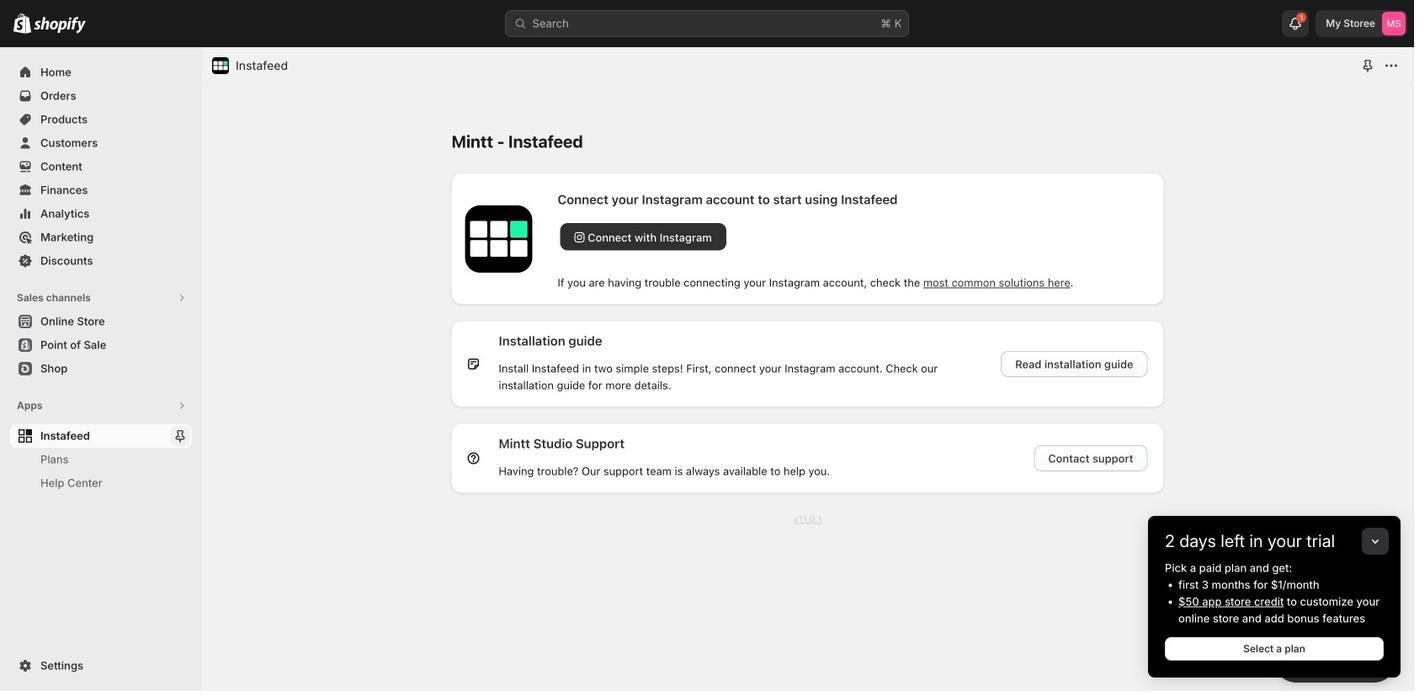 Task type: vqa. For each thing, say whether or not it's contained in the screenshot.
Shopify "image"
yes



Task type: locate. For each thing, give the bounding box(es) containing it.
icon for instafeed image
[[212, 57, 229, 74]]

shopify image
[[13, 13, 31, 33]]

fullscreen dialog
[[202, 47, 1414, 691]]

my storee image
[[1383, 12, 1406, 35]]



Task type: describe. For each thing, give the bounding box(es) containing it.
shopify image
[[34, 17, 86, 33]]



